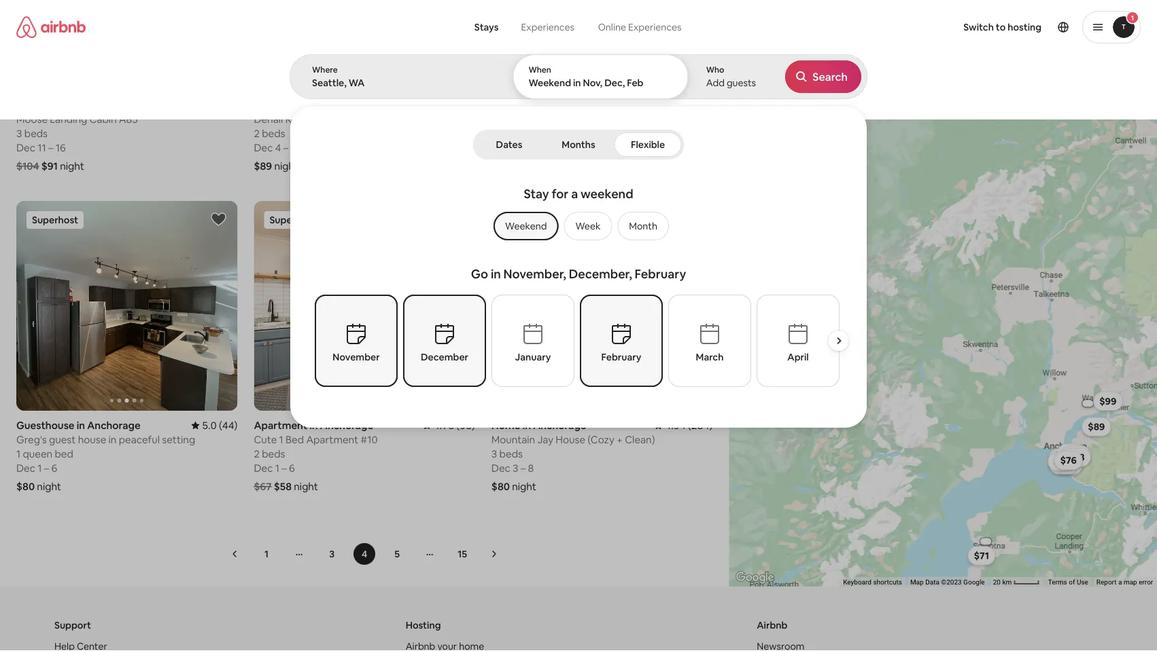Task type: locate. For each thing, give the bounding box(es) containing it.
night down 8
[[512, 480, 536, 494]]

0 horizontal spatial a
[[571, 186, 578, 202]]

bed
[[55, 448, 73, 461]]

1 horizontal spatial experiences
[[628, 21, 682, 33]]

20
[[993, 579, 1000, 587]]

0 vertical spatial february
[[635, 266, 686, 282]]

$99 for the bottom $99 button
[[1059, 460, 1076, 472]]

$99 button
[[1093, 392, 1123, 411], [1053, 456, 1082, 475]]

night down queen
[[37, 480, 61, 493]]

1 vertical spatial apartment
[[306, 433, 358, 447]]

weekend
[[581, 186, 633, 202]]

1 horizontal spatial …
[[426, 547, 433, 559]]

1 experiences from the left
[[521, 21, 574, 33]]

1 vertical spatial $89
[[1088, 421, 1105, 433]]

0 vertical spatial apartment
[[254, 419, 307, 432]]

– inside the guesthouse in anchorage greg's guest house in peaceful setting 1 queen bed dec 1 – 6 $80 night
[[44, 462, 49, 475]]

home inside home in anchorage mountain jay house (cozy + clean) 3 beds dec 3 – 8 $80 night
[[491, 419, 520, 432]]

march
[[696, 351, 723, 364]]

moose
[[16, 112, 48, 126]]

experiences button
[[509, 14, 586, 41]]

in inside "group"
[[491, 266, 501, 282]]

weekend down stay
[[505, 220, 547, 233]]

1 horizontal spatial $99
[[1099, 396, 1116, 408]]

who
[[706, 65, 724, 75]]

switch
[[964, 21, 994, 33]]

when weekend in nov, dec, feb
[[528, 65, 643, 89]]

cute
[[254, 433, 277, 447]]

stays tab panel
[[290, 54, 867, 428]]

experiences up when in the left top of the page
[[521, 21, 574, 33]]

night inside the 6 beds dec 1 – 6 $93 $75 night
[[531, 159, 555, 173]]

1 horizontal spatial $89
[[1067, 449, 1084, 462]]

healy
[[296, 98, 323, 111]]

support
[[54, 620, 91, 632]]

in inside the apartment in anchorage cute 1 bed apartment #10 2 beds dec 1 – 6 $67 $58 night
[[310, 419, 318, 432]]

google image
[[732, 570, 777, 587]]

6 down bed
[[51, 462, 57, 475]]

0 vertical spatial $89
[[254, 159, 272, 173]]

a
[[571, 186, 578, 202], [1118, 579, 1122, 587]]

home for home in anchorage mountain jay house (cozy + clean) 3 beds dec 3 – 8 $80 night
[[491, 419, 520, 432]]

weekend down when in the left top of the page
[[528, 77, 571, 89]]

1 … from the left
[[296, 547, 303, 559]]

profile element
[[724, 0, 1141, 54]]

4 right 3 "link"
[[362, 549, 367, 561]]

apartment left #10
[[306, 433, 358, 447]]

6 right dates
[[526, 141, 532, 154]]

$74 button
[[1048, 452, 1076, 471]]

bed
[[286, 433, 304, 447]]

0 horizontal spatial $89
[[254, 159, 272, 173]]

in for home in healy denali king suite with amazing views! 2 beds dec 4 – 9 $89 night
[[285, 98, 293, 111]]

group containing weekend
[[488, 212, 669, 241]]

20 km button
[[989, 578, 1044, 588]]

for
[[552, 186, 569, 202]]

night inside the moose landing cabin a85 3 beds dec 11 – 16 $104 $91 night
[[60, 159, 84, 173]]

a85
[[119, 112, 138, 126]]

night inside home in anchorage mountain jay house (cozy + clean) 3 beds dec 3 – 8 $80 night
[[512, 480, 536, 494]]

0 vertical spatial 2
[[254, 127, 260, 140]]

experiences right online
[[628, 21, 682, 33]]

beds up $75
[[500, 127, 523, 140]]

dec left 11 at left top
[[16, 141, 35, 154]]

tab list containing dates
[[476, 130, 682, 160]]

2 horizontal spatial $89
[[1088, 421, 1105, 433]]

0 vertical spatial 4.94
[[671, 98, 692, 111]]

1 vertical spatial 2
[[254, 448, 260, 461]]

– down queen
[[44, 462, 49, 475]]

1 vertical spatial 4.94
[[665, 419, 686, 432]]

dec
[[16, 141, 35, 154], [254, 141, 273, 154], [491, 141, 510, 154], [16, 462, 35, 475], [254, 462, 273, 475], [491, 462, 510, 475]]

in for apartment in anchorage cute 1 bed apartment #10 2 beds dec 1 – 6 $67 $58 night
[[310, 419, 318, 432]]

– right 11 at left top
[[48, 141, 53, 154]]

in inside home in anchorage mountain jay house (cozy + clean) 3 beds dec 3 – 8 $80 night
[[523, 419, 531, 432]]

None search field
[[290, 0, 867, 428]]

hosting
[[1008, 21, 1042, 33]]

who add guests
[[706, 65, 756, 89]]

15 link
[[452, 544, 473, 566]]

2 … from the left
[[426, 547, 433, 559]]

$80 inside the guesthouse in anchorage greg's guest house in peaceful setting 1 queen bed dec 1 – 6 $80 night
[[16, 480, 35, 493]]

keyboard shortcuts
[[843, 579, 902, 587]]

flexible button
[[614, 133, 682, 157]]

$91
[[41, 159, 58, 173]]

Where field
[[312, 77, 490, 89]]

0 vertical spatial $99 button
[[1093, 392, 1123, 411]]

0 horizontal spatial …
[[296, 547, 303, 559]]

night down 16
[[60, 159, 84, 173]]

2 down denali
[[254, 127, 260, 140]]

0 vertical spatial weekend
[[528, 77, 571, 89]]

group inside stay for a weekend group
[[488, 212, 669, 241]]

map data ©2023 google
[[910, 579, 985, 587]]

anchorage inside the apartment in anchorage cute 1 bed apartment #10 2 beds dec 1 – 6 $67 $58 night
[[320, 419, 373, 432]]

online
[[598, 21, 626, 33]]

home for home in healy denali king suite with amazing views! 2 beds dec 4 – 9 $89 night
[[254, 98, 283, 111]]

terms of use
[[1048, 579, 1088, 587]]

home inside the home in healy denali king suite with amazing views! 2 beds dec 4 – 9 $89 night
[[254, 98, 283, 111]]

– up '$58'
[[282, 462, 287, 475]]

queen
[[23, 448, 52, 461]]

flexible
[[631, 139, 665, 151]]

weekend inside stay for a weekend group
[[505, 220, 547, 233]]

16
[[56, 141, 66, 154]]

0 horizontal spatial $99
[[1059, 460, 1076, 472]]

3
[[16, 127, 22, 140], [491, 448, 497, 461], [513, 462, 518, 475], [329, 549, 335, 561]]

terms of use link
[[1048, 579, 1088, 587]]

apartment up the bed
[[254, 419, 307, 432]]

home for home in anchorage
[[491, 98, 520, 111]]

dates
[[496, 139, 522, 151]]

– inside home in anchorage mountain jay house (cozy + clean) 3 beds dec 3 – 8 $80 night
[[521, 462, 526, 475]]

0 horizontal spatial $99 button
[[1053, 456, 1082, 475]]

apartment in anchorage cute 1 bed apartment #10 2 beds dec 1 – 6 $67 $58 night
[[254, 419, 378, 494]]

a inside group
[[571, 186, 578, 202]]

1 inside 'dropdown button'
[[1131, 13, 1134, 22]]

$65 button
[[1057, 444, 1086, 463]]

beds down moose
[[24, 127, 48, 140]]

night down '9'
[[274, 159, 298, 173]]

1 horizontal spatial $80
[[491, 480, 510, 494]]

– inside the home in healy denali king suite with amazing views! 2 beds dec 4 – 9 $89 night
[[283, 141, 288, 154]]

1 vertical spatial 4
[[362, 549, 367, 561]]

3 left 4 "link"
[[329, 549, 335, 561]]

in for home in anchorage mountain jay house (cozy + clean) 3 beds dec 3 – 8 $80 night
[[523, 419, 531, 432]]

beds down the mountain
[[499, 448, 523, 461]]

night
[[60, 159, 84, 173], [274, 159, 298, 173], [531, 159, 555, 173], [37, 480, 61, 493], [294, 480, 318, 494], [512, 480, 536, 494]]

airbnb
[[757, 620, 787, 632]]

guests
[[727, 77, 756, 89]]

anchorage inside the guesthouse in anchorage greg's guest house in peaceful setting 1 queen bed dec 1 – 6 $80 night
[[87, 419, 140, 432]]

beds down cute
[[262, 448, 285, 461]]

a right for
[[571, 186, 578, 202]]

months button
[[546, 133, 612, 157]]

2 experiences from the left
[[628, 21, 682, 33]]

night inside the home in healy denali king suite with amazing views! 2 beds dec 4 – 9 $89 night
[[274, 159, 298, 173]]

dec down queen
[[16, 462, 35, 475]]

©2023
[[941, 579, 962, 587]]

2 horizontal spatial $80
[[1060, 457, 1077, 469]]

of
[[1069, 579, 1075, 587]]

– inside the moose landing cabin a85 3 beds dec 11 – 16 $104 $91 night
[[48, 141, 53, 154]]

3 down the mountain
[[491, 448, 497, 461]]

– inside the 6 beds dec 1 – 6 $93 $75 night
[[519, 141, 524, 154]]

google
[[963, 579, 985, 587]]

go
[[471, 266, 488, 282]]

dec up $67
[[254, 462, 273, 475]]

0 horizontal spatial 4
[[275, 141, 281, 154]]

dec inside the home in healy denali king suite with amazing views! 2 beds dec 4 – 9 $89 night
[[254, 141, 273, 154]]

december
[[420, 351, 468, 364]]

beds inside the apartment in anchorage cute 1 bed apartment #10 2 beds dec 1 – 6 $67 $58 night
[[262, 448, 285, 461]]

0 horizontal spatial experiences
[[521, 21, 574, 33]]

$89 inside the home in healy denali king suite with amazing views! 2 beds dec 4 – 9 $89 night
[[254, 159, 272, 173]]

$99
[[1099, 396, 1116, 408], [1059, 460, 1076, 472]]

february
[[635, 266, 686, 282], [601, 351, 641, 364]]

tab list inside "stays" tab panel
[[476, 130, 682, 160]]

dec down denali
[[254, 141, 273, 154]]

15
[[458, 549, 467, 561]]

– left 8
[[521, 462, 526, 475]]

4.94 out of 5 average rating,  284 reviews image
[[654, 419, 713, 432]]

1 horizontal spatial 4
[[362, 549, 367, 561]]

$74
[[1054, 456, 1070, 468]]

0 vertical spatial $99
[[1099, 396, 1116, 408]]

home up dates
[[491, 98, 520, 111]]

0 vertical spatial a
[[571, 186, 578, 202]]

dec left 8
[[491, 462, 510, 475]]

tab list
[[476, 130, 682, 160]]

1 vertical spatial $99
[[1059, 460, 1076, 472]]

1 horizontal spatial a
[[1118, 579, 1122, 587]]

… left 15 at the left bottom of the page
[[426, 547, 433, 559]]

beds down denali
[[262, 127, 285, 140]]

home up the mountain
[[491, 419, 520, 432]]

group
[[0, 201, 238, 411], [254, 201, 475, 411], [491, 201, 713, 411], [488, 212, 669, 241]]

anchorage for guesthouse in anchorage greg's guest house in peaceful setting 1 queen bed dec 1 – 6 $80 night
[[87, 419, 140, 432]]

4.98 (117)
[[428, 98, 475, 111]]

$62 button
[[1049, 449, 1078, 468]]

4 left '9'
[[275, 141, 281, 154]]

1 vertical spatial february
[[601, 351, 641, 364]]

in inside the home in healy denali king suite with amazing views! 2 beds dec 4 – 9 $89 night
[[285, 98, 293, 111]]

amazing
[[357, 112, 398, 126]]

(83)
[[694, 98, 713, 111]]

group for home in anchorage
[[491, 201, 713, 411]]

with
[[334, 112, 355, 126]]

february button
[[580, 295, 663, 388]]

anchorage inside home in anchorage mountain jay house (cozy + clean) 3 beds dec 3 – 8 $80 night
[[533, 419, 586, 432]]

0 vertical spatial 4
[[275, 141, 281, 154]]

group for apartment in anchorage
[[254, 201, 475, 411]]

– left '9'
[[283, 141, 288, 154]]

4.94 left '(83)'
[[671, 98, 692, 111]]

$78
[[1068, 452, 1084, 464]]

1 vertical spatial weekend
[[505, 220, 547, 233]]

3 link
[[321, 544, 343, 566]]

home in anchorage
[[491, 98, 586, 111]]

… right "1" link
[[296, 547, 303, 559]]

$78 button
[[1062, 448, 1091, 467]]

2 vertical spatial $89
[[1067, 449, 1084, 462]]

4.94
[[671, 98, 692, 111], [665, 419, 686, 432]]

4
[[275, 141, 281, 154], [362, 549, 367, 561]]

11
[[38, 141, 46, 154]]

night right $75
[[531, 159, 555, 173]]

1 2 from the top
[[254, 127, 260, 140]]

6 up '$58'
[[289, 462, 295, 475]]

4.75 (96)
[[434, 419, 475, 432]]

beds inside home in anchorage mountain jay house (cozy + clean) 3 beds dec 3 – 8 $80 night
[[499, 448, 523, 461]]

2 2 from the top
[[254, 448, 260, 461]]

dec up $93
[[491, 141, 510, 154]]

greg's
[[16, 433, 47, 447]]

6
[[491, 127, 497, 140], [526, 141, 532, 154], [51, 462, 57, 475], [289, 462, 295, 475]]

– up $75
[[519, 141, 524, 154]]

google map
showing 20 stays. region
[[729, 43, 1157, 587]]

1 vertical spatial $99 button
[[1053, 456, 1082, 475]]

apartment
[[254, 419, 307, 432], [306, 433, 358, 447]]

night inside the apartment in anchorage cute 1 bed apartment #10 2 beds dec 1 – 6 $67 $58 night
[[294, 480, 318, 494]]

$89 button
[[1082, 418, 1111, 437], [1061, 446, 1091, 465]]

keyboard
[[843, 579, 871, 587]]

4.98 out of 5 average rating,  117 reviews image
[[417, 98, 475, 111]]

3 down moose
[[16, 127, 22, 140]]

1 vertical spatial $89 button
[[1061, 446, 1091, 465]]

beds inside the 6 beds dec 1 – 6 $93 $75 night
[[500, 127, 523, 140]]

4.94 left (284)
[[665, 419, 686, 432]]

3 inside "link"
[[329, 549, 335, 561]]

dec inside the moose landing cabin a85 3 beds dec 11 – 16 $104 $91 night
[[16, 141, 35, 154]]

4.94 out of 5 average rating,  83 reviews image
[[660, 98, 713, 111]]

switch to hosting
[[964, 21, 1042, 33]]

in for go in november, december, february
[[491, 266, 501, 282]]

2 down cute
[[254, 448, 260, 461]]

$99 for rightmost $99 button
[[1099, 396, 1116, 408]]

0 horizontal spatial $80
[[16, 480, 35, 493]]

stays button
[[464, 14, 509, 41]]

anchorage
[[533, 98, 586, 111], [87, 419, 140, 432], [320, 419, 373, 432], [533, 419, 586, 432]]

a left the map
[[1118, 579, 1122, 587]]

anchorage for home in anchorage
[[533, 98, 586, 111]]

dec inside the 6 beds dec 1 – 6 $93 $75 night
[[491, 141, 510, 154]]

night right '$58'
[[294, 480, 318, 494]]

terms
[[1048, 579, 1067, 587]]

$104
[[16, 159, 39, 173]]

home
[[254, 98, 283, 111], [491, 98, 520, 111], [491, 419, 520, 432]]

(44)
[[219, 419, 238, 432]]

night inside the guesthouse in anchorage greg's guest house in peaceful setting 1 queen bed dec 1 – 6 $80 night
[[37, 480, 61, 493]]

home up denali
[[254, 98, 283, 111]]

$65 $74
[[1054, 448, 1080, 468]]



Task type: vqa. For each thing, say whether or not it's contained in the screenshot.
(29)
no



Task type: describe. For each thing, give the bounding box(es) containing it.
stays
[[474, 21, 499, 33]]

+
[[617, 433, 623, 447]]

4.94 for 4.94 (284)
[[665, 419, 686, 432]]

home in healy denali king suite with amazing views! 2 beds dec 4 – 9 $89 night
[[254, 98, 431, 173]]

– inside the apartment in anchorage cute 1 bed apartment #10 2 beds dec 1 – 6 $67 $58 night
[[282, 462, 287, 475]]

king
[[285, 112, 306, 126]]

$71
[[974, 550, 989, 562]]

4.98
[[428, 98, 448, 111]]

april
[[787, 351, 808, 364]]

peaceful
[[119, 433, 160, 447]]

jay
[[537, 433, 553, 447]]

weekend inside when weekend in nov, dec, feb
[[528, 77, 571, 89]]

4 link
[[354, 544, 375, 566]]

$75
[[512, 159, 529, 173]]

previous image
[[231, 551, 239, 559]]

setting
[[162, 433, 195, 447]]

5 link
[[386, 544, 408, 566]]

4 inside the home in healy denali king suite with amazing views! 2 beds dec 4 – 9 $89 night
[[275, 141, 281, 154]]

add
[[706, 77, 725, 89]]

online experiences
[[598, 21, 682, 33]]

use
[[1077, 579, 1088, 587]]

$76
[[1060, 455, 1076, 467]]

none search field containing stay for a weekend
[[290, 0, 867, 428]]

feb
[[627, 77, 643, 89]]

months
[[562, 139, 595, 151]]

6 inside the apartment in anchorage cute 1 bed apartment #10 2 beds dec 1 – 6 $67 $58 night
[[289, 462, 295, 475]]

group for guesthouse in anchorage
[[0, 201, 238, 411]]

error
[[1139, 579, 1153, 587]]

$58
[[274, 480, 292, 494]]

dec inside the apartment in anchorage cute 1 bed apartment #10 2 beds dec 1 – 6 $67 $58 night
[[254, 462, 273, 475]]

$94
[[1055, 459, 1072, 471]]

$94 button
[[1049, 456, 1078, 475]]

report
[[1096, 579, 1116, 587]]

(96)
[[456, 419, 475, 432]]

6 up $93
[[491, 127, 497, 140]]

february inside button
[[601, 351, 641, 364]]

report a map error
[[1096, 579, 1153, 587]]

views!
[[400, 112, 431, 126]]

landing
[[50, 112, 87, 126]]

data
[[925, 579, 939, 587]]

3 inside the moose landing cabin a85 3 beds dec 11 – 16 $104 $91 night
[[16, 127, 22, 140]]

what can we help you find? tab list
[[464, 14, 586, 41]]

20 km
[[993, 579, 1013, 587]]

1 horizontal spatial $99 button
[[1093, 392, 1123, 411]]

clean)
[[625, 433, 655, 447]]

$76 button
[[1054, 451, 1083, 470]]

in for home in anchorage
[[523, 98, 531, 111]]

add to wishlist: guesthouse in anchorage image
[[210, 211, 227, 228]]

keyboard shortcuts button
[[843, 578, 902, 588]]

4.94 (284)
[[665, 419, 713, 432]]

2 inside the home in healy denali king suite with amazing views! 2 beds dec 4 – 9 $89 night
[[254, 127, 260, 140]]

experiences inside button
[[521, 21, 574, 33]]

1 vertical spatial a
[[1118, 579, 1122, 587]]

stay for a weekend
[[524, 186, 633, 202]]

december button
[[403, 295, 486, 388]]

6 inside the guesthouse in anchorage greg's guest house in peaceful setting 1 queen bed dec 1 – 6 $80 night
[[51, 462, 57, 475]]

1 inside the 6 beds dec 1 – 6 $93 $75 night
[[513, 141, 517, 154]]

beds inside the moose landing cabin a85 3 beds dec 11 – 16 $104 $91 night
[[24, 127, 48, 140]]

5.0 out of 5 average rating,  44 reviews image
[[191, 419, 238, 432]]

$62
[[1055, 452, 1072, 464]]

november button
[[314, 295, 397, 388]]

map
[[1124, 579, 1137, 587]]

4.75 out of 5 average rating,  96 reviews image
[[423, 419, 475, 432]]

january
[[515, 351, 551, 364]]

$67
[[254, 480, 272, 494]]

anchorage for apartment in anchorage cute 1 bed apartment #10 2 beds dec 1 – 6 $67 $58 night
[[320, 419, 373, 432]]

stay for a weekend group
[[358, 181, 799, 261]]

dec inside the guesthouse in anchorage greg's guest house in peaceful setting 1 queen bed dec 1 – 6 $80 night
[[16, 462, 35, 475]]

dec inside home in anchorage mountain jay house (cozy + clean) 3 beds dec 3 – 8 $80 night
[[491, 462, 510, 475]]

1 button
[[1082, 11, 1141, 44]]

(117)
[[450, 98, 475, 111]]

moose landing cabin a85 3 beds dec 11 – 16 $104 $91 night
[[16, 112, 138, 173]]

cabin
[[89, 112, 117, 126]]

next image
[[490, 551, 498, 559]]

3 left 8
[[513, 462, 518, 475]]

guest
[[49, 433, 76, 447]]

go in november, december, february
[[471, 266, 686, 282]]

5.0 (44)
[[202, 419, 238, 432]]

4 inside "link"
[[362, 549, 367, 561]]

shortcuts
[[873, 579, 902, 587]]

january button
[[491, 295, 574, 388]]

in for guesthouse in anchorage greg's guest house in peaceful setting 1 queen bed dec 1 – 6 $80 night
[[77, 419, 85, 432]]

beds inside the home in healy denali king suite with amazing views! 2 beds dec 4 – 9 $89 night
[[262, 127, 285, 140]]

5
[[394, 549, 400, 561]]

mountain
[[491, 433, 535, 447]]

$80 inside button
[[1060, 457, 1077, 469]]

dec,
[[604, 77, 625, 89]]

november
[[332, 351, 379, 364]]

$80 inside home in anchorage mountain jay house (cozy + clean) 3 beds dec 3 – 8 $80 night
[[491, 480, 510, 494]]

$71 button
[[968, 547, 995, 566]]

dates button
[[476, 133, 543, 157]]

house
[[78, 433, 106, 447]]

(284)
[[688, 419, 713, 432]]

home in anchorage mountain jay house (cozy + clean) 3 beds dec 3 – 8 $80 night
[[491, 419, 655, 494]]

guesthouse in anchorage greg's guest house in peaceful setting 1 queen bed dec 1 – 6 $80 night
[[16, 419, 195, 493]]

5.0
[[202, 419, 217, 432]]

6 beds dec 1 – 6 $93 $75 night
[[491, 127, 555, 173]]

march button
[[668, 295, 751, 388]]

house
[[556, 433, 585, 447]]

0 vertical spatial $89 button
[[1082, 418, 1111, 437]]

anchorage for home in anchorage mountain jay house (cozy + clean) 3 beds dec 3 – 8 $80 night
[[533, 419, 586, 432]]

report a map error link
[[1096, 579, 1153, 587]]

november,
[[503, 266, 566, 282]]

go in november, december, february group
[[314, 261, 855, 411]]

km
[[1002, 579, 1012, 587]]

$89 for the topmost the $89 button
[[1088, 421, 1105, 433]]

in inside when weekend in nov, dec, feb
[[573, 77, 581, 89]]

april button
[[756, 295, 839, 388]]

hosting
[[406, 620, 441, 632]]

4.94 (83)
[[671, 98, 713, 111]]

4.94 for 4.94 (83)
[[671, 98, 692, 111]]

nov,
[[583, 77, 602, 89]]

#10
[[361, 433, 378, 447]]

map
[[910, 579, 924, 587]]

$89 for bottom the $89 button
[[1067, 449, 1084, 462]]

2 inside the apartment in anchorage cute 1 bed apartment #10 2 beds dec 1 – 6 $67 $58 night
[[254, 448, 260, 461]]

$93
[[491, 159, 509, 173]]



